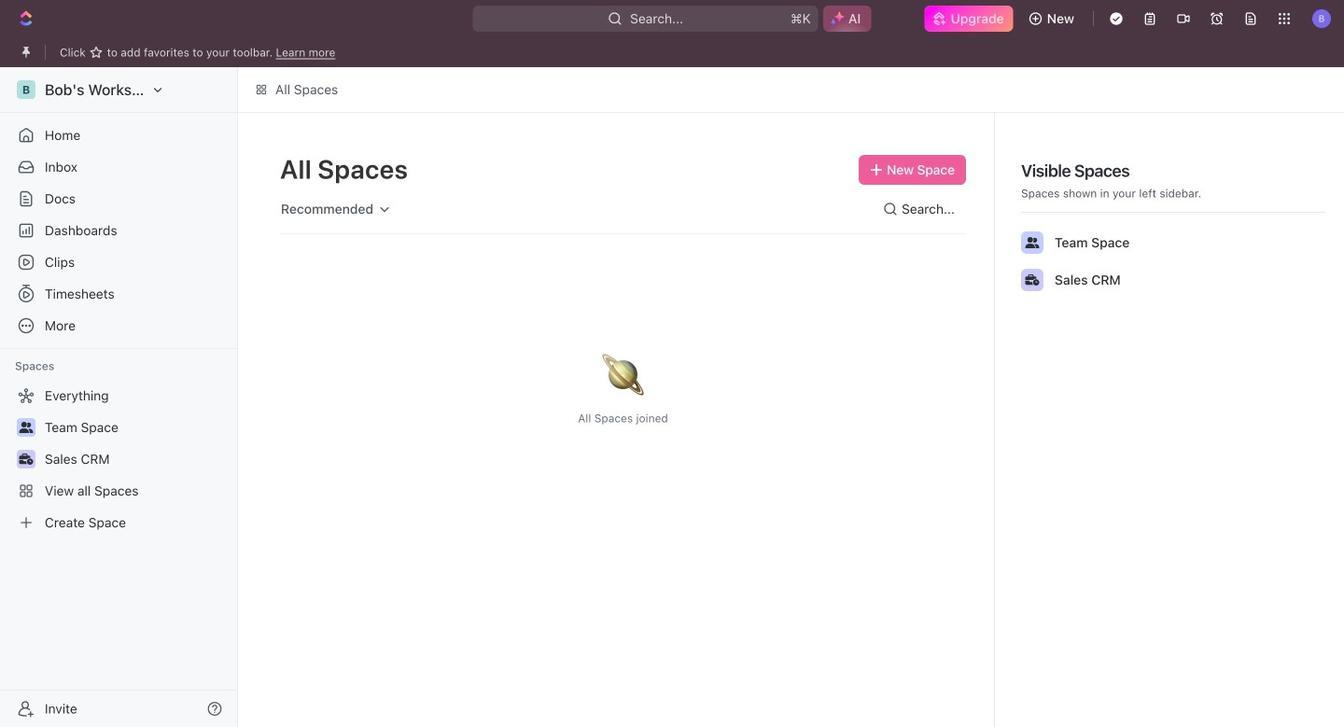 Task type: locate. For each thing, give the bounding box(es) containing it.
bob's workspace, , element
[[17, 80, 35, 99]]

1 vertical spatial user group image
[[19, 422, 33, 433]]

0 horizontal spatial business time image
[[19, 454, 33, 465]]

tree
[[7, 381, 230, 538]]

1 vertical spatial business time image
[[19, 454, 33, 465]]

business time image
[[1026, 274, 1040, 286], [19, 454, 33, 465]]

user group image
[[1026, 237, 1040, 248], [19, 422, 33, 433]]

0 horizontal spatial user group image
[[19, 422, 33, 433]]

0 vertical spatial business time image
[[1026, 274, 1040, 286]]

business time image inside tree
[[19, 454, 33, 465]]

tree inside sidebar navigation
[[7, 381, 230, 538]]

sidebar navigation
[[0, 67, 242, 727]]

1 horizontal spatial business time image
[[1026, 274, 1040, 286]]

0 vertical spatial user group image
[[1026, 237, 1040, 248]]



Task type: describe. For each thing, give the bounding box(es) containing it.
user group image inside sidebar navigation
[[19, 422, 33, 433]]

1 horizontal spatial user group image
[[1026, 237, 1040, 248]]



Task type: vqa. For each thing, say whether or not it's contained in the screenshot.
the bottom 'Docs'
no



